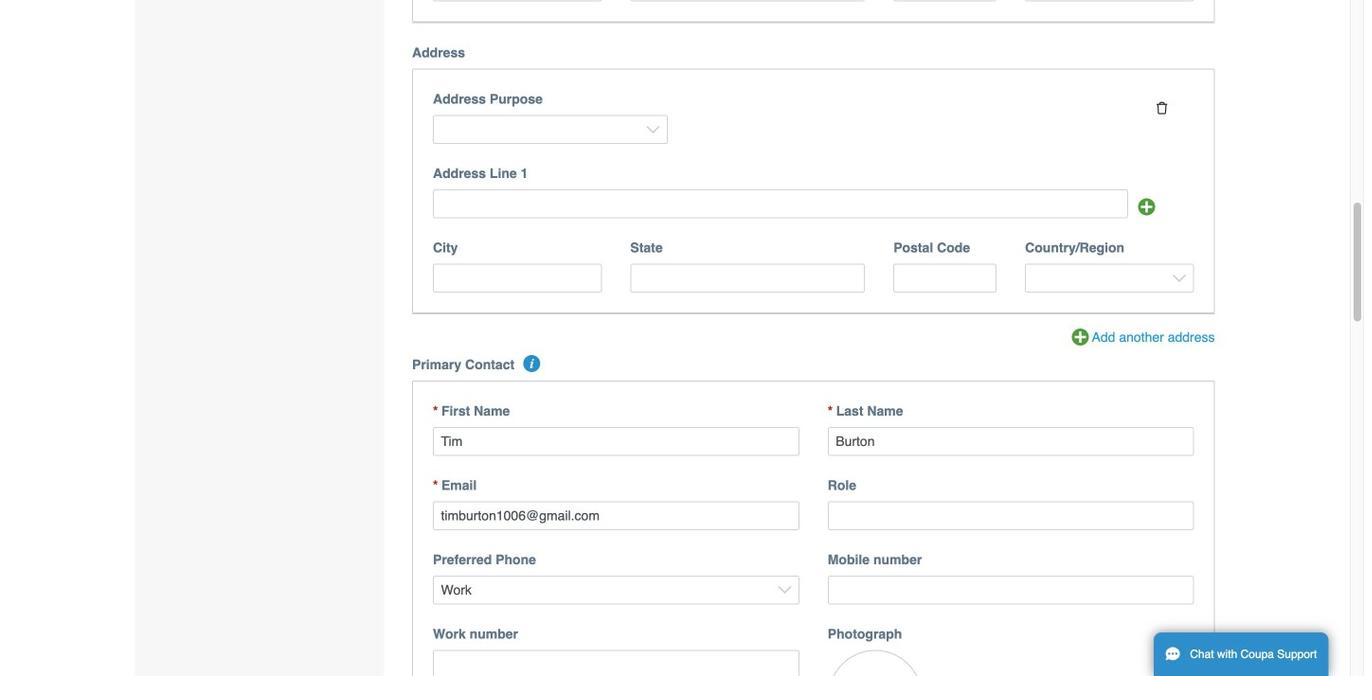 Task type: locate. For each thing, give the bounding box(es) containing it.
None text field
[[433, 0, 602, 2], [630, 0, 865, 2], [433, 190, 1128, 218], [433, 264, 602, 293], [433, 427, 799, 456], [828, 427, 1194, 456], [433, 502, 799, 530], [828, 502, 1194, 530], [433, 650, 799, 676], [433, 0, 602, 2], [630, 0, 865, 2], [433, 190, 1128, 218], [433, 264, 602, 293], [433, 427, 799, 456], [828, 427, 1194, 456], [433, 502, 799, 530], [828, 502, 1194, 530], [433, 650, 799, 676]]

remove image
[[1156, 102, 1169, 115]]

add image
[[1138, 199, 1155, 216]]

None text field
[[894, 0, 997, 2], [630, 264, 865, 293], [894, 264, 997, 293], [828, 576, 1194, 605], [894, 0, 997, 2], [630, 264, 865, 293], [894, 264, 997, 293], [828, 576, 1194, 605]]



Task type: vqa. For each thing, say whether or not it's contained in the screenshot.
Competitor within the button
no



Task type: describe. For each thing, give the bounding box(es) containing it.
photograph image
[[828, 650, 922, 676]]

additional information image
[[523, 355, 540, 372]]



